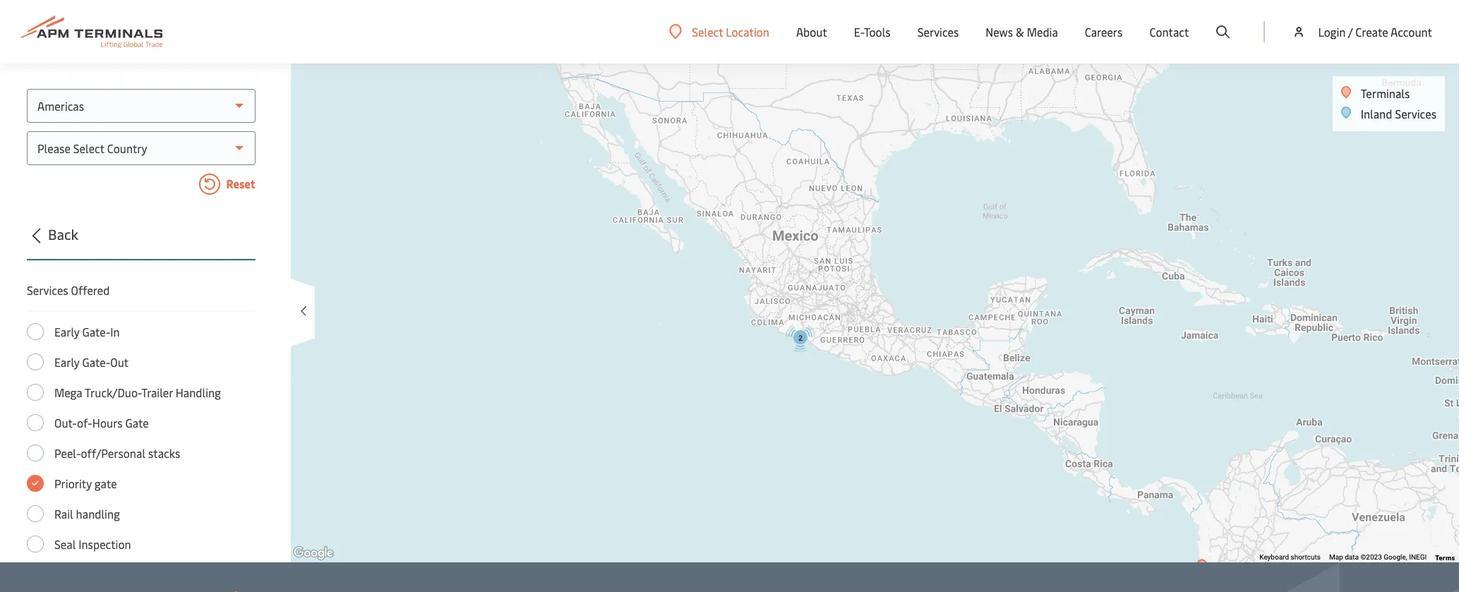 Task type: describe. For each thing, give the bounding box(es) containing it.
inegi
[[1410, 554, 1427, 561]]

login
[[1319, 24, 1346, 40]]

priority gate
[[54, 476, 117, 491]]

hours
[[92, 415, 123, 431]]

inland services
[[1361, 106, 1437, 121]]

2 horizontal spatial services
[[1395, 106, 1437, 121]]

shortcuts
[[1291, 554, 1321, 561]]

/
[[1348, 24, 1353, 40]]

tools
[[864, 24, 891, 40]]

©2023
[[1361, 554, 1382, 561]]

handling
[[76, 506, 120, 522]]

about
[[796, 24, 827, 40]]

mega
[[54, 385, 82, 400]]

Peel-off/Personal stacks radio
[[27, 445, 44, 462]]

early for early gate-out
[[54, 354, 80, 370]]

select location button
[[670, 24, 770, 39]]

&
[[1016, 24, 1024, 40]]

in
[[110, 324, 120, 340]]

data
[[1345, 554, 1359, 561]]

google image
[[290, 544, 337, 563]]

out-
[[54, 415, 77, 431]]

2
[[798, 334, 803, 342]]

Early Gate-Out radio
[[27, 354, 44, 371]]

Priority gate radio
[[27, 475, 44, 492]]

services button
[[918, 0, 959, 64]]

Rail handling radio
[[27, 506, 44, 523]]

inland
[[1361, 106, 1393, 121]]

e-tools
[[854, 24, 891, 40]]

keyboard
[[1260, 554, 1289, 561]]

early gate-out
[[54, 354, 129, 370]]

Seal Inspection radio
[[27, 536, 44, 553]]

out
[[110, 354, 129, 370]]

gate
[[125, 415, 149, 431]]

gate- for in
[[82, 324, 110, 340]]

terminals
[[1361, 85, 1410, 101]]

back
[[48, 225, 78, 244]]



Task type: vqa. For each thing, say whether or not it's contained in the screenshot.
right Services
yes



Task type: locate. For each thing, give the bounding box(es) containing it.
inspection
[[79, 537, 131, 552]]

1 gate- from the top
[[82, 324, 110, 340]]

account
[[1391, 24, 1433, 40]]

news & media button
[[986, 0, 1058, 64]]

create
[[1356, 24, 1389, 40]]

early gate-in
[[54, 324, 120, 340]]

0 vertical spatial services
[[918, 24, 959, 40]]

mega truck/duo-trailer handling
[[54, 385, 221, 400]]

gate- down the early gate-in
[[82, 354, 110, 370]]

1 horizontal spatial services
[[918, 24, 959, 40]]

e-tools button
[[854, 0, 891, 64]]

apmt footer logo image
[[187, 591, 395, 592]]

login / create account link
[[1292, 0, 1433, 64]]

news
[[986, 24, 1013, 40]]

reset
[[224, 176, 256, 191]]

keyboard shortcuts button
[[1260, 553, 1321, 563]]

offered
[[71, 282, 110, 298]]

services for services
[[918, 24, 959, 40]]

Mega Truck/Duo-Trailer Handling radio
[[27, 384, 44, 401]]

2 vertical spatial services
[[27, 282, 68, 298]]

peel-
[[54, 446, 81, 461]]

login / create account
[[1319, 24, 1433, 40]]

news & media
[[986, 24, 1058, 40]]

0 horizontal spatial services
[[27, 282, 68, 298]]

services right tools
[[918, 24, 959, 40]]

2 early from the top
[[54, 354, 80, 370]]

about button
[[796, 0, 827, 64]]

terms
[[1436, 553, 1455, 563]]

1 early from the top
[[54, 324, 80, 340]]

services left offered
[[27, 282, 68, 298]]

Out-of-Hours Gate radio
[[27, 414, 44, 431]]

contact button
[[1150, 0, 1189, 64]]

keyboard shortcuts
[[1260, 554, 1321, 561]]

services offered
[[27, 282, 110, 298]]

1 vertical spatial early
[[54, 354, 80, 370]]

0 vertical spatial early
[[54, 324, 80, 340]]

early for early gate-in
[[54, 324, 80, 340]]

early
[[54, 324, 80, 340], [54, 354, 80, 370]]

services down terminals
[[1395, 106, 1437, 121]]

careers button
[[1085, 0, 1123, 64]]

select location
[[692, 24, 770, 39]]

priority
[[54, 476, 92, 491]]

gate
[[94, 476, 117, 491]]

back button
[[23, 224, 256, 261]]

stacks
[[148, 446, 180, 461]]

media
[[1027, 24, 1058, 40]]

1 vertical spatial services
[[1395, 106, 1437, 121]]

services for services offered
[[27, 282, 68, 298]]

truck/duo-
[[85, 385, 141, 400]]

rail
[[54, 506, 73, 522]]

rail handling
[[54, 506, 120, 522]]

0 vertical spatial gate-
[[82, 324, 110, 340]]

Early Gate-In radio
[[27, 323, 44, 340]]

location
[[726, 24, 770, 39]]

early up mega
[[54, 354, 80, 370]]

off/personal
[[81, 446, 145, 461]]

handling
[[176, 385, 221, 400]]

services
[[918, 24, 959, 40], [1395, 106, 1437, 121], [27, 282, 68, 298]]

reset button
[[27, 174, 256, 198]]

map region
[[273, 0, 1459, 592]]

gate- up early gate-out
[[82, 324, 110, 340]]

early right early gate-in option
[[54, 324, 80, 340]]

map
[[1330, 554, 1343, 561]]

2 gate- from the top
[[82, 354, 110, 370]]

peel-off/personal stacks
[[54, 446, 180, 461]]

seal
[[54, 537, 76, 552]]

out-of-hours gate
[[54, 415, 149, 431]]

seal inspection
[[54, 537, 131, 552]]

gate- for out
[[82, 354, 110, 370]]

map data ©2023 google, inegi
[[1330, 554, 1427, 561]]

e-
[[854, 24, 864, 40]]

of-
[[77, 415, 92, 431]]

trailer
[[141, 385, 173, 400]]

terms link
[[1436, 553, 1455, 563]]

1 vertical spatial gate-
[[82, 354, 110, 370]]

select
[[692, 24, 723, 39]]

gate-
[[82, 324, 110, 340], [82, 354, 110, 370]]

careers
[[1085, 24, 1123, 40]]

contact
[[1150, 24, 1189, 40]]

google,
[[1384, 554, 1408, 561]]



